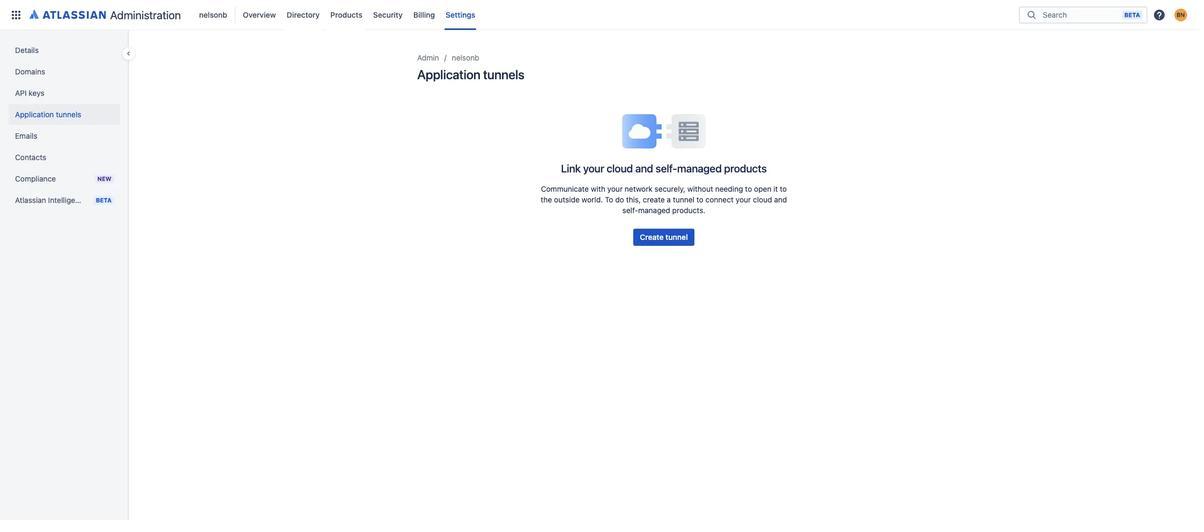 Task type: describe. For each thing, give the bounding box(es) containing it.
this,
[[626, 195, 641, 204]]

1 vertical spatial your
[[607, 184, 623, 194]]

domains link
[[9, 61, 120, 83]]

administration
[[110, 8, 181, 21]]

0 horizontal spatial to
[[696, 195, 703, 204]]

tunnel inside 'communicate with your network securely, without needing to open it to the outside world. to do this, create a tunnel to connect your cloud and self-managed products.'
[[673, 195, 694, 204]]

to
[[605, 195, 613, 204]]

it
[[773, 184, 778, 194]]

global navigation element
[[6, 0, 1019, 30]]

0 horizontal spatial and
[[635, 162, 653, 175]]

0 vertical spatial tunnels
[[483, 67, 524, 82]]

link
[[561, 162, 581, 175]]

beta
[[96, 197, 112, 204]]

0 horizontal spatial application
[[15, 110, 54, 119]]

1 horizontal spatial self-
[[656, 162, 677, 175]]

the
[[541, 195, 552, 204]]

communicate
[[541, 184, 589, 194]]

atlassian intelligence
[[15, 196, 88, 205]]

2 horizontal spatial to
[[780, 184, 787, 194]]

0 horizontal spatial your
[[583, 162, 604, 175]]

security
[[373, 10, 403, 19]]

world.
[[582, 195, 603, 204]]

tunnel inside button
[[666, 233, 688, 242]]

1 vertical spatial nelsonb
[[452, 53, 479, 62]]

link your cloud and self-managed products
[[561, 162, 767, 175]]

outside
[[554, 195, 580, 204]]

administration banner
[[0, 0, 1199, 30]]

billing link
[[410, 6, 438, 23]]

1 horizontal spatial to
[[745, 184, 752, 194]]

overview link
[[240, 6, 279, 23]]

network
[[625, 184, 653, 194]]

create tunnel
[[640, 233, 688, 242]]

do
[[615, 195, 624, 204]]

and inside 'communicate with your network securely, without needing to open it to the outside world. to do this, create a tunnel to connect your cloud and self-managed products.'
[[774, 195, 787, 204]]

without
[[687, 184, 713, 194]]

0 vertical spatial managed
[[677, 162, 722, 175]]

managed inside 'communicate with your network securely, without needing to open it to the outside world. to do this, create a tunnel to connect your cloud and self-managed products.'
[[638, 206, 670, 215]]

needing
[[715, 184, 743, 194]]

1 horizontal spatial application
[[417, 67, 480, 82]]

new
[[97, 175, 112, 182]]

beta
[[1124, 11, 1140, 18]]

appswitcher icon image
[[10, 8, 23, 21]]

api keys
[[15, 88, 44, 98]]

communicate with your network securely, without needing to open it to the outside world. to do this, create a tunnel to connect your cloud and self-managed products.
[[541, 184, 787, 215]]

settings
[[446, 10, 475, 19]]

keys
[[29, 88, 44, 98]]

administration link
[[26, 6, 185, 23]]

application tunnels link
[[9, 104, 120, 125]]

2 horizontal spatial your
[[736, 195, 751, 204]]

0 vertical spatial cloud
[[607, 162, 633, 175]]

account image
[[1174, 8, 1187, 21]]

contacts link
[[9, 147, 120, 168]]



Task type: locate. For each thing, give the bounding box(es) containing it.
directory link
[[283, 6, 323, 23]]

details
[[15, 46, 39, 55]]

1 vertical spatial and
[[774, 195, 787, 204]]

managed down create
[[638, 206, 670, 215]]

your up with
[[583, 162, 604, 175]]

0 horizontal spatial nelsonb
[[199, 10, 227, 19]]

1 vertical spatial application tunnels
[[15, 110, 81, 119]]

self- up securely, at the top of the page
[[656, 162, 677, 175]]

billing
[[413, 10, 435, 19]]

0 vertical spatial application tunnels
[[417, 67, 524, 82]]

nelsonb left overview
[[199, 10, 227, 19]]

directory
[[287, 10, 320, 19]]

to right it
[[780, 184, 787, 194]]

0 vertical spatial your
[[583, 162, 604, 175]]

0 horizontal spatial application tunnels
[[15, 110, 81, 119]]

api keys link
[[9, 83, 120, 104]]

managed
[[677, 162, 722, 175], [638, 206, 670, 215]]

1 horizontal spatial managed
[[677, 162, 722, 175]]

admin link
[[417, 51, 439, 64]]

0 vertical spatial and
[[635, 162, 653, 175]]

1 vertical spatial tunnel
[[666, 233, 688, 242]]

cloud
[[607, 162, 633, 175], [753, 195, 772, 204]]

and up network
[[635, 162, 653, 175]]

contacts
[[15, 153, 46, 162]]

1 vertical spatial managed
[[638, 206, 670, 215]]

0 horizontal spatial nelsonb link
[[196, 6, 230, 23]]

tunnel up products.
[[673, 195, 694, 204]]

a
[[667, 195, 671, 204]]

1 horizontal spatial nelsonb
[[452, 53, 479, 62]]

intelligence
[[48, 196, 88, 205]]

1 vertical spatial cloud
[[753, 195, 772, 204]]

your down the needing at the top
[[736, 195, 751, 204]]

emails
[[15, 131, 37, 140]]

nelsonb link
[[196, 6, 230, 23], [452, 51, 479, 64]]

0 vertical spatial nelsonb link
[[196, 6, 230, 23]]

application down keys
[[15, 110, 54, 119]]

application
[[417, 67, 480, 82], [15, 110, 54, 119]]

overview
[[243, 10, 276, 19]]

products
[[724, 162, 767, 175]]

1 vertical spatial application
[[15, 110, 54, 119]]

to left open on the right of page
[[745, 184, 752, 194]]

tunnels
[[483, 67, 524, 82], [56, 110, 81, 119]]

to
[[745, 184, 752, 194], [780, 184, 787, 194], [696, 195, 703, 204]]

compliance
[[15, 174, 56, 183]]

details link
[[9, 40, 120, 61]]

0 horizontal spatial managed
[[638, 206, 670, 215]]

1 horizontal spatial cloud
[[753, 195, 772, 204]]

cloud up network
[[607, 162, 633, 175]]

application tunnels
[[417, 67, 524, 82], [15, 110, 81, 119]]

managed up 'without'
[[677, 162, 722, 175]]

domains
[[15, 67, 45, 76]]

search icon image
[[1025, 9, 1038, 20]]

emails link
[[9, 125, 120, 147]]

1 vertical spatial tunnels
[[56, 110, 81, 119]]

1 horizontal spatial application tunnels
[[417, 67, 524, 82]]

0 horizontal spatial cloud
[[607, 162, 633, 175]]

0 vertical spatial self-
[[656, 162, 677, 175]]

1 vertical spatial nelsonb link
[[452, 51, 479, 64]]

cloud inside 'communicate with your network securely, without needing to open it to the outside world. to do this, create a tunnel to connect your cloud and self-managed products.'
[[753, 195, 772, 204]]

atlassian image
[[29, 8, 106, 20], [29, 8, 106, 20]]

self-
[[656, 162, 677, 175], [622, 206, 638, 215]]

tunnel right create
[[666, 233, 688, 242]]

0 vertical spatial tunnel
[[673, 195, 694, 204]]

application down admin link
[[417, 67, 480, 82]]

settings link
[[442, 6, 478, 23]]

self- inside 'communicate with your network securely, without needing to open it to the outside world. to do this, create a tunnel to connect your cloud and self-managed products.'
[[622, 206, 638, 215]]

atlassian
[[15, 196, 46, 205]]

1 horizontal spatial nelsonb link
[[452, 51, 479, 64]]

connect
[[705, 195, 734, 204]]

securely,
[[655, 184, 685, 194]]

nelsonb inside global navigation element
[[199, 10, 227, 19]]

and
[[635, 162, 653, 175], [774, 195, 787, 204]]

your
[[583, 162, 604, 175], [607, 184, 623, 194], [736, 195, 751, 204]]

2 vertical spatial your
[[736, 195, 751, 204]]

admin
[[417, 53, 439, 62]]

products
[[330, 10, 362, 19]]

cloud down open on the right of page
[[753, 195, 772, 204]]

0 vertical spatial application
[[417, 67, 480, 82]]

application tunnels down admin link
[[417, 67, 524, 82]]

create tunnel button
[[633, 229, 694, 246]]

0 horizontal spatial tunnels
[[56, 110, 81, 119]]

1 vertical spatial self-
[[622, 206, 638, 215]]

create
[[640, 233, 664, 242]]

nelsonb link right admin link
[[452, 51, 479, 64]]

your up do
[[607, 184, 623, 194]]

create
[[643, 195, 665, 204]]

help icon image
[[1153, 8, 1166, 21]]

nelsonb link left overview link
[[196, 6, 230, 23]]

nelsonb right admin
[[452, 53, 479, 62]]

with
[[591, 184, 605, 194]]

Search field
[[1040, 5, 1122, 24]]

1 horizontal spatial your
[[607, 184, 623, 194]]

products.
[[672, 206, 705, 215]]

security link
[[370, 6, 406, 23]]

0 horizontal spatial self-
[[622, 206, 638, 215]]

1 horizontal spatial tunnels
[[483, 67, 524, 82]]

tunnel
[[673, 195, 694, 204], [666, 233, 688, 242]]

application tunnels down keys
[[15, 110, 81, 119]]

products link
[[327, 6, 366, 23]]

open
[[754, 184, 771, 194]]

self- down this,
[[622, 206, 638, 215]]

and down it
[[774, 195, 787, 204]]

to down 'without'
[[696, 195, 703, 204]]

1 horizontal spatial and
[[774, 195, 787, 204]]

nelsonb
[[199, 10, 227, 19], [452, 53, 479, 62]]

0 vertical spatial nelsonb
[[199, 10, 227, 19]]

api
[[15, 88, 27, 98]]



Task type: vqa. For each thing, say whether or not it's contained in the screenshot.
category at the bottom left of page
no



